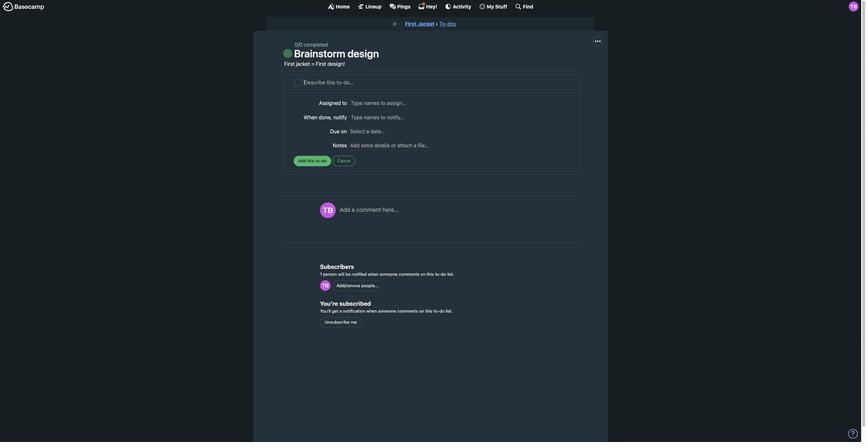 Task type: describe. For each thing, give the bounding box(es) containing it.
someone for you're
[[378, 309, 396, 314]]

people…
[[362, 283, 379, 288]]

pings
[[398, 3, 411, 9]]

first for first jacket
[[405, 21, 417, 27]]

hey! button
[[419, 2, 438, 10]]

this for you're
[[426, 309, 433, 314]]

to-dos link
[[440, 21, 457, 27]]

cancel
[[337, 158, 351, 163]]

add a comment here…
[[340, 207, 399, 213]]

will
[[338, 272, 345, 277]]

add/remove
[[337, 283, 361, 288]]

due on
[[330, 128, 347, 134]]

Assigned to text field
[[350, 99, 571, 107]]

add
[[340, 207, 351, 213]]

unsubscribe
[[325, 320, 350, 325]]

Due on text field
[[350, 127, 571, 135]]

first jacket link
[[405, 21, 435, 27]]

you're subscribed you'll get a notification when someone comments on this to-do list.
[[320, 301, 453, 314]]

my
[[487, 3, 495, 9]]

list. for you're
[[446, 309, 453, 314]]

here…
[[383, 207, 399, 213]]

design!
[[328, 61, 345, 67]]

hey!
[[427, 3, 438, 9]]

notes
[[333, 143, 347, 148]]

first jacket
[[405, 21, 435, 27]]

cancel button
[[333, 156, 356, 166]]

lineup link
[[358, 3, 382, 10]]

design
[[348, 47, 379, 60]]

home
[[336, 3, 350, 9]]

you're
[[320, 301, 338, 307]]

you'll
[[320, 309, 331, 314]]

to- for you're
[[434, 309, 440, 314]]

a inside add a comment here… button
[[352, 207, 355, 213]]

unsubscribe me
[[325, 320, 357, 325]]

dos
[[448, 21, 457, 27]]

add a comment here… button
[[340, 203, 574, 232]]

main element
[[0, 0, 862, 13]]

find button
[[516, 3, 534, 10]]

comments for subscribers
[[399, 272, 420, 277]]

›
[[436, 21, 438, 27]]

notified
[[352, 272, 367, 277]]

to
[[342, 100, 347, 106]]

on for subscribed
[[419, 309, 424, 314]]

someone for subscribers
[[380, 272, 398, 277]]

brainstorm design link
[[294, 47, 379, 60]]

notification
[[343, 309, 365, 314]]

To-do name text field
[[305, 79, 576, 87]]

do for you're
[[440, 309, 445, 314]]

0/0
[[295, 42, 303, 48]]

when for subscribers
[[368, 272, 379, 277]]

unsubscribe me button
[[320, 317, 362, 328]]

when
[[304, 114, 318, 120]]

home link
[[328, 3, 350, 10]]

0/0 completed
[[295, 42, 328, 48]]

when done, notify
[[304, 114, 347, 120]]

assigned to
[[319, 100, 347, 106]]



Task type: locate. For each thing, give the bounding box(es) containing it.
this inside you're subscribed you'll get a notification when someone comments on this to-do list.
[[426, 309, 433, 314]]

to-
[[440, 21, 448, 27]]

stuff
[[496, 3, 508, 9]]

› to-dos
[[436, 21, 457, 27]]

this for subscribers
[[427, 272, 434, 277]]

activity link
[[445, 3, 472, 10]]

comments for you're
[[398, 309, 418, 314]]

be
[[346, 272, 351, 277]]

this inside the subscribers 1 person will be notified when someone comments on this to-do list.
[[427, 272, 434, 277]]

on inside you're subscribed you'll get a notification when someone comments on this to-do list.
[[419, 309, 424, 314]]

someone inside you're subscribed you'll get a notification when someone comments on this to-do list.
[[378, 309, 396, 314]]

lineup
[[366, 3, 382, 9]]

notify
[[334, 114, 347, 120]]

to- inside the subscribers 1 person will be notified when someone comments on this to-do list.
[[435, 272, 441, 277]]

list. inside the subscribers 1 person will be notified when someone comments on this to-do list.
[[448, 272, 455, 277]]

first
[[405, 21, 417, 27], [285, 61, 295, 67], [316, 61, 326, 67]]

jacket
[[418, 21, 435, 27]]

0 vertical spatial tyler black image
[[850, 2, 859, 11]]

0 vertical spatial this
[[427, 272, 434, 277]]

0 vertical spatial a
[[352, 207, 355, 213]]

to-
[[435, 272, 441, 277], [434, 309, 440, 314]]

0 vertical spatial list.
[[448, 272, 455, 277]]

assigned
[[319, 100, 341, 106]]

add/remove people…
[[337, 283, 379, 288]]

1 vertical spatial do
[[440, 309, 445, 314]]

1 vertical spatial a
[[340, 309, 342, 314]]

this
[[427, 272, 434, 277], [426, 309, 433, 314]]

tyler black image
[[320, 203, 336, 218]]

when up people…
[[368, 272, 379, 277]]

when
[[368, 272, 379, 277], [367, 309, 377, 314]]

1 horizontal spatial tyler black image
[[850, 2, 859, 11]]

when inside the subscribers 1 person will be notified when someone comments on this to-do list.
[[368, 272, 379, 277]]

1 vertical spatial this
[[426, 309, 433, 314]]

1 vertical spatial list.
[[446, 309, 453, 314]]

someone right notified
[[380, 272, 398, 277]]

me
[[351, 320, 357, 325]]

0 horizontal spatial tyler black image
[[320, 281, 331, 291]]

1 vertical spatial to-
[[434, 309, 440, 314]]

my stuff button
[[479, 3, 508, 10]]

when inside you're subscribed you'll get a notification when someone comments on this to-do list.
[[367, 309, 377, 314]]

brainstorm
[[294, 47, 346, 60]]

list. for subscribers
[[448, 272, 455, 277]]

1 horizontal spatial a
[[352, 207, 355, 213]]

jacket
[[296, 61, 310, 67]]

subscribers 1 person will be notified when someone comments on this to-do list.
[[320, 263, 455, 277]]

1 vertical spatial comments
[[398, 309, 418, 314]]

when right notification
[[367, 309, 377, 314]]

do inside the subscribers 1 person will be notified when someone comments on this to-do list.
[[441, 272, 446, 277]]

when for you're
[[367, 309, 377, 314]]

do inside you're subscribed you'll get a notification when someone comments on this to-do list.
[[440, 309, 445, 314]]

find
[[523, 3, 534, 9]]

None submit
[[294, 156, 332, 166]]

comments
[[399, 272, 420, 277], [398, 309, 418, 314]]

1 horizontal spatial first
[[316, 61, 326, 67]]

subscribers
[[320, 263, 354, 270]]

to- for subscribers
[[435, 272, 441, 277]]

on
[[341, 128, 347, 134], [421, 272, 426, 277], [419, 309, 424, 314]]

0/0 completed link
[[295, 42, 328, 48]]

Notes text field
[[350, 142, 571, 149]]

on inside the subscribers 1 person will be notified when someone comments on this to-do list.
[[421, 272, 426, 277]]

0 vertical spatial do
[[441, 272, 446, 277]]

0 horizontal spatial a
[[340, 309, 342, 314]]

do for subscribers
[[441, 272, 446, 277]]

do
[[441, 272, 446, 277], [440, 309, 445, 314]]

1
[[320, 272, 322, 277]]

get
[[332, 309, 339, 314]]

0 vertical spatial someone
[[380, 272, 398, 277]]

comments inside the subscribers 1 person will be notified when someone comments on this to-do list.
[[399, 272, 420, 277]]

on for 1
[[421, 272, 426, 277]]

first jacket = first design!
[[285, 61, 345, 67]]

1 vertical spatial someone
[[378, 309, 396, 314]]

a right add
[[352, 207, 355, 213]]

When done, notify text field
[[350, 113, 571, 122]]

a right the get
[[340, 309, 342, 314]]

1 vertical spatial tyler black image
[[320, 281, 331, 291]]

tyler black image
[[850, 2, 859, 11], [320, 281, 331, 291]]

list. inside you're subscribed you'll get a notification when someone comments on this to-do list.
[[446, 309, 453, 314]]

0 vertical spatial comments
[[399, 272, 420, 277]]

comment
[[357, 207, 381, 213]]

a inside you're subscribed you'll get a notification when someone comments on this to-do list.
[[340, 309, 342, 314]]

=
[[312, 61, 315, 67]]

1 vertical spatial when
[[367, 309, 377, 314]]

2 vertical spatial on
[[419, 309, 424, 314]]

2 horizontal spatial first
[[405, 21, 417, 27]]

tyler black image inside main element
[[850, 2, 859, 11]]

0 vertical spatial when
[[368, 272, 379, 277]]

list.
[[448, 272, 455, 277], [446, 309, 453, 314]]

a
[[352, 207, 355, 213], [340, 309, 342, 314]]

done,
[[319, 114, 332, 120]]

brainstorm design
[[294, 47, 379, 60]]

to- inside you're subscribed you'll get a notification when someone comments on this to-do list.
[[434, 309, 440, 314]]

0 horizontal spatial first
[[285, 61, 295, 67]]

completed
[[304, 42, 328, 48]]

pings button
[[390, 3, 411, 10]]

someone
[[380, 272, 398, 277], [378, 309, 396, 314]]

subscribed
[[340, 301, 371, 307]]

1 vertical spatial on
[[421, 272, 426, 277]]

someone down people…
[[378, 309, 396, 314]]

my stuff
[[487, 3, 508, 9]]

first for first jacket = first design!
[[285, 61, 295, 67]]

comments inside you're subscribed you'll get a notification when someone comments on this to-do list.
[[398, 309, 418, 314]]

person
[[324, 272, 337, 277]]

0 vertical spatial to-
[[435, 272, 441, 277]]

activity
[[453, 3, 472, 9]]

due
[[330, 128, 340, 134]]

switch accounts image
[[3, 2, 44, 12]]

add/remove people… link
[[332, 281, 383, 291]]

someone inside the subscribers 1 person will be notified when someone comments on this to-do list.
[[380, 272, 398, 277]]

0 vertical spatial on
[[341, 128, 347, 134]]



Task type: vqa. For each thing, say whether or not it's contained in the screenshot.
brainstorm design link
yes



